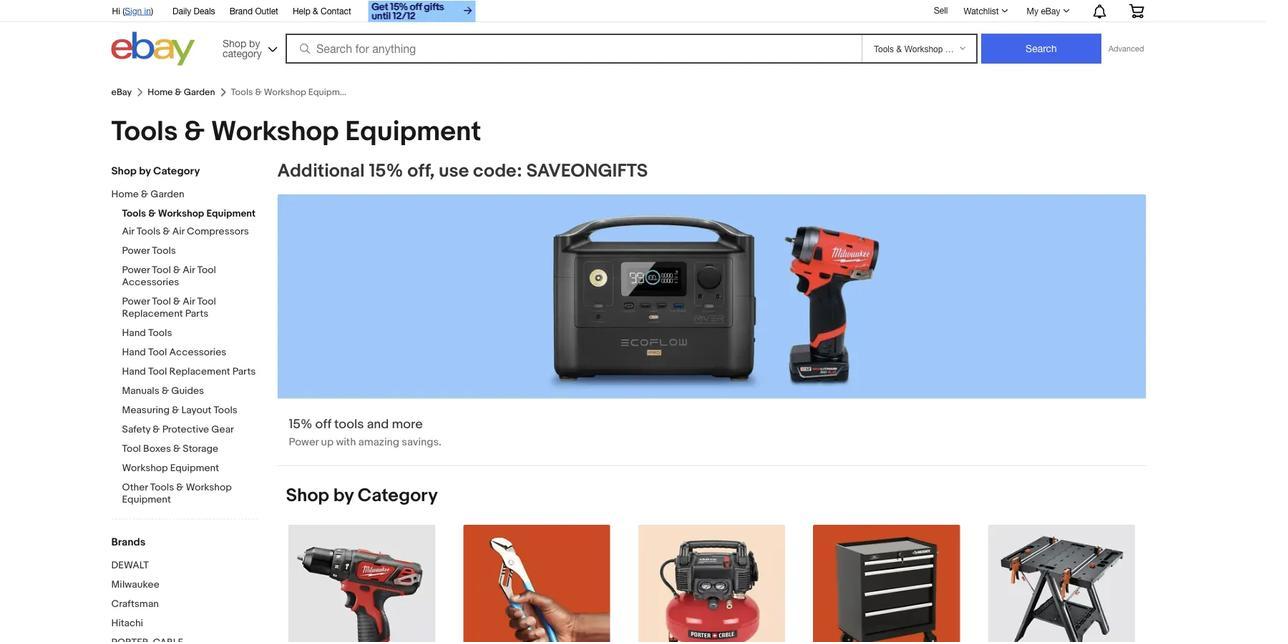 Task type: locate. For each thing, give the bounding box(es) containing it.
home & garden link up air tools & air compressors link
[[111, 189, 247, 202]]

0 vertical spatial hand
[[122, 327, 146, 340]]

list
[[269, 524, 1155, 643]]

2 horizontal spatial by
[[333, 485, 354, 507]]

tools
[[111, 115, 178, 149], [122, 208, 146, 220], [137, 226, 161, 238], [152, 245, 176, 257], [148, 327, 172, 340], [214, 405, 238, 417], [150, 482, 174, 494]]

1 vertical spatial home & garden link
[[111, 189, 247, 202]]

equipment
[[345, 115, 481, 149], [206, 208, 256, 220], [170, 463, 219, 475], [122, 494, 171, 506]]

0 vertical spatial by
[[249, 37, 260, 49]]

category
[[223, 47, 262, 59]]

workshop
[[211, 115, 339, 149], [158, 208, 204, 220], [122, 463, 168, 475], [186, 482, 232, 494]]

1 horizontal spatial category
[[358, 485, 438, 507]]

air tools & air compressors link
[[122, 226, 258, 239]]

accessories down the hand tools link
[[169, 347, 226, 359]]

ebay right my at top right
[[1041, 6, 1060, 16]]

air
[[122, 226, 134, 238], [172, 226, 185, 238], [183, 264, 195, 277], [183, 296, 195, 308]]

2 vertical spatial by
[[333, 485, 354, 507]]

ebay link
[[111, 87, 132, 98]]

& inside account navigation
[[313, 6, 318, 16]]

other
[[122, 482, 148, 494]]

parts down hand tool accessories link
[[232, 366, 256, 378]]

outlet
[[255, 6, 278, 16]]

off,
[[407, 160, 435, 183]]

category up air tools & air compressors link
[[153, 165, 200, 178]]

0 vertical spatial home
[[148, 87, 173, 98]]

2 vertical spatial shop
[[286, 485, 329, 507]]

1 hand from the top
[[122, 327, 146, 340]]

saveongifts
[[526, 160, 648, 183]]

tools up power tools link
[[137, 226, 161, 238]]

shop by category inside main content
[[286, 485, 438, 507]]

15% left 'off'
[[289, 416, 312, 432]]

0 vertical spatial ebay
[[1041, 6, 1060, 16]]

help
[[293, 6, 310, 16]]

by inside shop by category
[[249, 37, 260, 49]]

0 vertical spatial shop
[[223, 37, 246, 49]]

0 vertical spatial shop by category
[[111, 165, 200, 178]]

code:
[[473, 160, 522, 183]]

replacement down hand tool accessories link
[[169, 366, 230, 378]]

dewalt link
[[111, 560, 258, 574]]

parts
[[185, 308, 208, 320], [232, 366, 256, 378]]

None text field
[[277, 194, 1146, 466]]

up
[[321, 436, 334, 449]]

brand
[[229, 6, 253, 16]]

shop inside main content
[[286, 485, 329, 507]]

1 horizontal spatial 15%
[[369, 160, 403, 183]]

home & garden link
[[148, 87, 215, 98], [111, 189, 247, 202]]

1 vertical spatial hand
[[122, 347, 146, 359]]

15% left off,
[[369, 160, 403, 183]]

tools & workshop equipment
[[111, 115, 481, 149]]

garden
[[184, 87, 215, 98], [150, 189, 184, 201]]

replacement up the hand tools link
[[122, 308, 183, 320]]

shop by category up air tools & air compressors link
[[111, 165, 200, 178]]

contact
[[321, 6, 351, 16]]

workshop up other
[[122, 463, 168, 475]]

15% inside the 15% off tools and more power up with amazing savings.
[[289, 416, 312, 432]]

workshop up air tools & air compressors link
[[158, 208, 204, 220]]

1 vertical spatial parts
[[232, 366, 256, 378]]

2 vertical spatial hand
[[122, 366, 146, 378]]

shop
[[223, 37, 246, 49], [111, 165, 137, 178], [286, 485, 329, 507]]

1 horizontal spatial shop by category
[[286, 485, 438, 507]]

1 vertical spatial home
[[111, 189, 139, 201]]

shop by category
[[111, 165, 200, 178], [286, 485, 438, 507]]

hi ( sign in )
[[112, 6, 153, 16]]

home inside home & garden tools & workshop equipment air tools & air compressors power tools power tool & air tool accessories power tool & air tool replacement parts hand tools hand tool accessories hand tool replacement parts manuals & guides measuring & layout tools safety & protective gear tool boxes & storage workshop equipment other tools & workshop equipment
[[111, 189, 139, 201]]

main content
[[269, 160, 1155, 643]]

0 vertical spatial accessories
[[122, 277, 179, 289]]

ebay left home & garden
[[111, 87, 132, 98]]

sign
[[125, 6, 142, 16]]

None submit
[[981, 34, 1102, 64]]

1 vertical spatial 15%
[[289, 416, 312, 432]]

1 vertical spatial garden
[[150, 189, 184, 201]]

in
[[144, 6, 151, 16]]

1 horizontal spatial ebay
[[1041, 6, 1060, 16]]

power
[[122, 245, 150, 257], [122, 264, 150, 277], [122, 296, 150, 308], [289, 436, 319, 449]]

category down amazing
[[358, 485, 438, 507]]

1 horizontal spatial home
[[148, 87, 173, 98]]

your shopping cart image
[[1128, 4, 1145, 18]]

parts up the hand tools link
[[185, 308, 208, 320]]

1 vertical spatial category
[[358, 485, 438, 507]]

0 horizontal spatial home
[[111, 189, 139, 201]]

more
[[392, 416, 423, 432]]

(
[[123, 6, 125, 16]]

replacement
[[122, 308, 183, 320], [169, 366, 230, 378]]

storage
[[183, 443, 218, 456]]

home & garden tools & workshop equipment air tools & air compressors power tools power tool & air tool accessories power tool & air tool replacement parts hand tools hand tool accessories hand tool replacement parts manuals & guides measuring & layout tools safety & protective gear tool boxes & storage workshop equipment other tools & workshop equipment
[[111, 189, 256, 506]]

tools up gear
[[214, 405, 238, 417]]

manuals
[[122, 385, 159, 398]]

accessories up power tool & air tool replacement parts link
[[122, 277, 179, 289]]

1 vertical spatial accessories
[[169, 347, 226, 359]]

0 vertical spatial garden
[[184, 87, 215, 98]]

by
[[249, 37, 260, 49], [139, 165, 151, 178], [333, 485, 354, 507]]

sell link
[[928, 5, 954, 15]]

with
[[336, 436, 356, 449]]

accessories
[[122, 277, 179, 289], [169, 347, 226, 359]]

workshop equipment link
[[122, 463, 258, 476]]

home & garden link right 'ebay' link
[[148, 87, 215, 98]]

0 vertical spatial replacement
[[122, 308, 183, 320]]

1 vertical spatial replacement
[[169, 366, 230, 378]]

garden inside home & garden tools & workshop equipment air tools & air compressors power tools power tool & air tool accessories power tool & air tool replacement parts hand tools hand tool accessories hand tool replacement parts manuals & guides measuring & layout tools safety & protective gear tool boxes & storage workshop equipment other tools & workshop equipment
[[150, 189, 184, 201]]

home
[[148, 87, 173, 98], [111, 189, 139, 201]]

tools up hand tool accessories link
[[148, 327, 172, 340]]

1 vertical spatial shop
[[111, 165, 137, 178]]

main content containing additional 15% off, use code: saveongifts
[[269, 160, 1155, 643]]

2 horizontal spatial shop
[[286, 485, 329, 507]]

sell
[[934, 5, 948, 15]]

use
[[439, 160, 469, 183]]

1 vertical spatial by
[[139, 165, 151, 178]]

none text field inside main content
[[277, 194, 1146, 466]]

0 horizontal spatial 15%
[[289, 416, 312, 432]]

category
[[153, 165, 200, 178], [358, 485, 438, 507]]

15%
[[369, 160, 403, 183], [289, 416, 312, 432]]

workshop down 'workshop equipment' link
[[186, 482, 232, 494]]

0 horizontal spatial category
[[153, 165, 200, 178]]

ebay
[[1041, 6, 1060, 16], [111, 87, 132, 98]]

0 vertical spatial category
[[153, 165, 200, 178]]

1 horizontal spatial by
[[249, 37, 260, 49]]

&
[[313, 6, 318, 16], [175, 87, 182, 98], [184, 115, 205, 149], [141, 189, 148, 201], [148, 208, 156, 220], [163, 226, 170, 238], [173, 264, 180, 277], [173, 296, 180, 308], [162, 385, 169, 398], [172, 405, 179, 417], [153, 424, 160, 436], [173, 443, 181, 456], [176, 482, 184, 494]]

layout
[[181, 405, 211, 417]]

equipment down tool boxes & storage link
[[170, 463, 219, 475]]

daily deals link
[[173, 4, 215, 19]]

1 vertical spatial ebay
[[111, 87, 132, 98]]

0 vertical spatial parts
[[185, 308, 208, 320]]

0 vertical spatial 15%
[[369, 160, 403, 183]]

1 vertical spatial shop by category
[[286, 485, 438, 507]]

shop by category down with
[[286, 485, 438, 507]]

home for home & garden tools & workshop equipment air tools & air compressors power tools power tool & air tool accessories power tool & air tool replacement parts hand tools hand tool accessories hand tool replacement parts manuals & guides measuring & layout tools safety & protective gear tool boxes & storage workshop equipment other tools & workshop equipment
[[111, 189, 139, 201]]

power down power tool & air tool accessories link
[[122, 296, 150, 308]]

home & garden
[[148, 87, 215, 98]]

sign in link
[[125, 6, 151, 16]]

1 horizontal spatial shop
[[223, 37, 246, 49]]

tool boxes & storage link
[[122, 443, 258, 457]]

none text field containing 15% off tools and more
[[277, 194, 1146, 466]]

by inside main content
[[333, 485, 354, 507]]

power left up
[[289, 436, 319, 449]]

watchlist
[[964, 6, 999, 16]]

ebay inside my ebay link
[[1041, 6, 1060, 16]]

account navigation
[[104, 0, 1155, 24]]

hand
[[122, 327, 146, 340], [122, 347, 146, 359], [122, 366, 146, 378]]

shop inside shop by category
[[223, 37, 246, 49]]

garden for home & garden tools & workshop equipment air tools & air compressors power tools power tool & air tool accessories power tool & air tool replacement parts hand tools hand tool accessories hand tool replacement parts manuals & guides measuring & layout tools safety & protective gear tool boxes & storage workshop equipment other tools & workshop equipment
[[150, 189, 184, 201]]



Task type: describe. For each thing, give the bounding box(es) containing it.
brand outlet
[[229, 6, 278, 16]]

2 hand from the top
[[122, 347, 146, 359]]

hitachi link
[[111, 618, 258, 632]]

tools right other
[[150, 482, 174, 494]]

compressors
[[187, 226, 249, 238]]

hand tool accessories link
[[122, 347, 258, 360]]

power tools link
[[122, 245, 258, 259]]

help & contact link
[[293, 4, 351, 19]]

power tool & air tool replacement parts link
[[122, 296, 258, 322]]

brand outlet link
[[229, 4, 278, 19]]

my
[[1027, 6, 1039, 16]]

boxes
[[143, 443, 171, 456]]

home for home & garden
[[148, 87, 173, 98]]

safety & protective gear link
[[122, 424, 258, 438]]

craftsman
[[111, 599, 159, 611]]

dewalt milwaukee craftsman hitachi
[[111, 560, 159, 630]]

advanced
[[1109, 44, 1144, 53]]

tools
[[334, 416, 364, 432]]

tools down air tools & air compressors link
[[152, 245, 176, 257]]

power inside the 15% off tools and more power up with amazing savings.
[[289, 436, 319, 449]]

milwaukee link
[[111, 579, 258, 593]]

guides
[[171, 385, 204, 398]]

brands
[[111, 536, 146, 549]]

none submit inside shop by category banner
[[981, 34, 1102, 64]]

power down power tools link
[[122, 264, 150, 277]]

0 horizontal spatial ebay
[[111, 87, 132, 98]]

savings.
[[402, 436, 441, 449]]

Search for anything text field
[[288, 35, 859, 62]]

daily deals
[[173, 6, 215, 16]]

my ebay link
[[1019, 2, 1076, 19]]

measuring
[[122, 405, 170, 417]]

dewalt
[[111, 560, 149, 572]]

and
[[367, 416, 389, 432]]

shop by category
[[223, 37, 262, 59]]

daily
[[173, 6, 191, 16]]

1 horizontal spatial parts
[[232, 366, 256, 378]]

craftsman link
[[111, 599, 258, 612]]

power down air tools & air compressors link
[[122, 245, 150, 257]]

other tools & workshop equipment link
[[122, 482, 258, 508]]

garden for home & garden
[[184, 87, 215, 98]]

watchlist link
[[956, 2, 1015, 19]]

my ebay
[[1027, 6, 1060, 16]]

equipment up off,
[[345, 115, 481, 149]]

0 horizontal spatial by
[[139, 165, 151, 178]]

15% off tools and more power up with amazing savings.
[[289, 416, 441, 449]]

hand tools link
[[122, 327, 258, 341]]

0 horizontal spatial shop by category
[[111, 165, 200, 178]]

hi
[[112, 6, 120, 16]]

gear
[[211, 424, 234, 436]]

amazing
[[358, 436, 399, 449]]

manuals & guides link
[[122, 385, 258, 399]]

equipment up "brands"
[[122, 494, 171, 506]]

additional
[[277, 160, 365, 183]]

protective
[[162, 424, 209, 436]]

safety
[[122, 424, 150, 436]]

advanced link
[[1102, 34, 1151, 63]]

additional 15% off, use code: saveongifts
[[277, 160, 648, 183]]

off
[[315, 416, 331, 432]]

category inside main content
[[358, 485, 438, 507]]

tools up air tools & air compressors link
[[122, 208, 146, 220]]

0 vertical spatial home & garden link
[[148, 87, 215, 98]]

shop by category button
[[216, 32, 281, 63]]

milwaukee
[[111, 579, 159, 592]]

hitachi
[[111, 618, 143, 630]]

shop by category banner
[[104, 0, 1155, 69]]

workshop up additional
[[211, 115, 339, 149]]

help & contact
[[293, 6, 351, 16]]

0 horizontal spatial shop
[[111, 165, 137, 178]]

equipment up compressors
[[206, 208, 256, 220]]

get an extra 15% off image
[[368, 1, 476, 22]]

hand tool replacement parts link
[[122, 366, 258, 380]]

0 horizontal spatial parts
[[185, 308, 208, 320]]

3 hand from the top
[[122, 366, 146, 378]]

tools down 'ebay' link
[[111, 115, 178, 149]]

deals
[[194, 6, 215, 16]]

measuring & layout tools link
[[122, 405, 258, 418]]

power tool & air tool accessories link
[[122, 264, 258, 290]]

)
[[151, 6, 153, 16]]



Task type: vqa. For each thing, say whether or not it's contained in the screenshot.
Other Tools & Workshop Equipment link
yes



